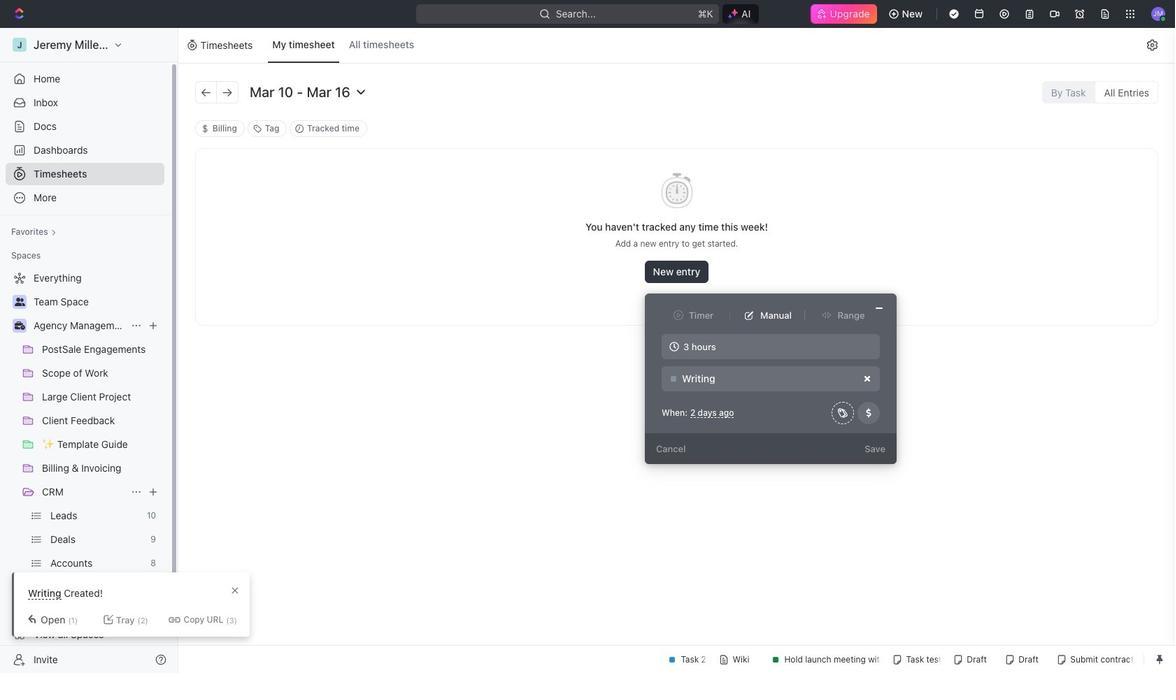 Task type: describe. For each thing, give the bounding box(es) containing it.
business time image
[[14, 322, 25, 330]]

Enter time e.g. 3 hours 20 mins text field
[[661, 334, 880, 360]]



Task type: locate. For each thing, give the bounding box(es) containing it.
tree inside sidebar navigation
[[6, 267, 164, 670]]

tree
[[6, 267, 164, 670]]

sidebar navigation
[[0, 28, 178, 674]]



Task type: vqa. For each thing, say whether or not it's contained in the screenshot.
custom within button
no



